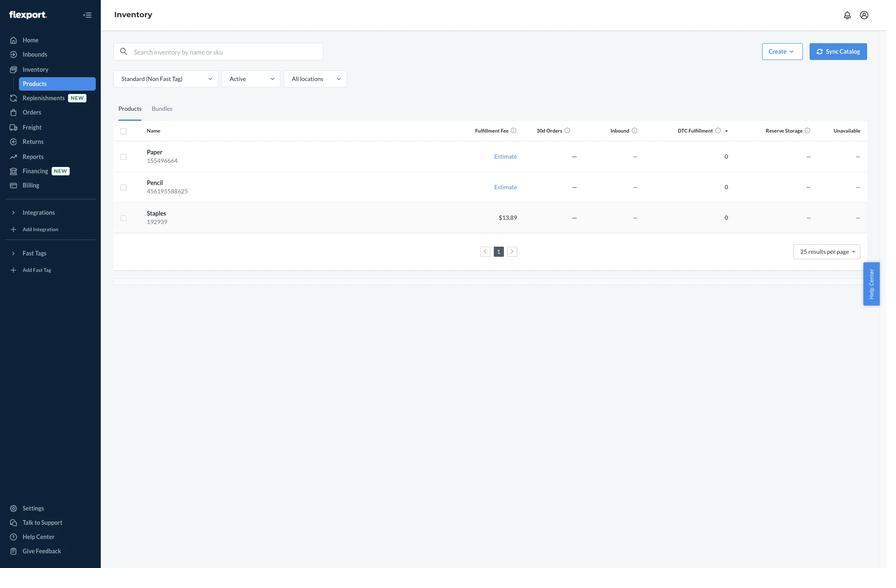 Task type: vqa. For each thing, say whether or not it's contained in the screenshot.
Staples's square icon
yes



Task type: describe. For each thing, give the bounding box(es) containing it.
1 link
[[496, 248, 502, 255]]

talk
[[23, 520, 33, 527]]

returns
[[23, 138, 44, 145]]

1 vertical spatial orders
[[547, 128, 563, 134]]

2 fulfillment from the left
[[689, 128, 713, 134]]

locations
[[300, 75, 324, 82]]

help inside button
[[868, 288, 876, 300]]

home link
[[5, 34, 96, 47]]

fast tags button
[[5, 247, 96, 261]]

fast tags
[[23, 250, 47, 257]]

help center link
[[5, 531, 96, 545]]

new for financing
[[54, 168, 67, 175]]

page
[[837, 248, 850, 255]]

integrations
[[23, 209, 55, 216]]

home
[[23, 37, 39, 44]]

replenishments
[[23, 95, 65, 102]]

192939
[[147, 218, 167, 225]]

1 vertical spatial products
[[119, 105, 142, 112]]

tags
[[35, 250, 47, 257]]

support
[[41, 520, 62, 527]]

to
[[35, 520, 40, 527]]

reports link
[[5, 150, 96, 164]]

chevron right image
[[511, 249, 514, 255]]

0 horizontal spatial center
[[36, 534, 55, 541]]

Search inventory by name or sku text field
[[134, 43, 323, 60]]

$13.89
[[499, 214, 517, 221]]

fast inside dropdown button
[[23, 250, 34, 257]]

products link
[[19, 77, 96, 91]]

name
[[147, 128, 160, 134]]

inbounds
[[23, 51, 47, 58]]

reserve
[[766, 128, 785, 134]]

talk to support button
[[5, 517, 96, 530]]

open notifications image
[[843, 10, 853, 20]]

paper 155496664
[[147, 149, 178, 164]]

returns link
[[5, 135, 96, 149]]

estimate for 155496664
[[495, 153, 517, 160]]

talk to support
[[23, 520, 62, 527]]

results
[[809, 248, 826, 255]]

dtc fulfillment
[[678, 128, 713, 134]]

create button
[[763, 43, 804, 60]]

inbounds link
[[5, 48, 96, 61]]

fulfillment fee
[[476, 128, 509, 134]]

1
[[497, 248, 501, 255]]

estimate for 456195588625
[[495, 183, 517, 191]]

active
[[230, 75, 246, 82]]

add fast tag link
[[5, 264, 96, 277]]

freight
[[23, 124, 42, 131]]

open account menu image
[[860, 10, 870, 20]]

sync catalog
[[827, 48, 861, 55]]

unavailable
[[834, 128, 861, 134]]

sync
[[827, 48, 839, 55]]

square image for ―
[[120, 154, 127, 161]]

0 horizontal spatial orders
[[23, 109, 41, 116]]

fee
[[501, 128, 509, 134]]

1 horizontal spatial inventory link
[[114, 10, 152, 19]]

― for 155496664
[[572, 153, 578, 160]]

chevron left image
[[484, 249, 487, 255]]

0 vertical spatial fast
[[160, 75, 171, 82]]

billing link
[[5, 179, 96, 192]]

freight link
[[5, 121, 96, 134]]

square image for 30d orders
[[120, 128, 127, 135]]

give feedback button
[[5, 545, 96, 559]]

storage
[[786, 128, 803, 134]]

25 results per page option
[[801, 248, 850, 255]]



Task type: locate. For each thing, give the bounding box(es) containing it.
close navigation image
[[82, 10, 92, 20]]

inventory link
[[114, 10, 152, 19], [5, 63, 96, 76]]

bundles
[[152, 105, 173, 112]]

estimate link
[[495, 153, 517, 160], [495, 183, 517, 191]]

square image for 192939
[[120, 215, 127, 222]]

1 vertical spatial new
[[54, 168, 67, 175]]

standard
[[121, 75, 145, 82]]

1 vertical spatial help
[[23, 534, 35, 541]]

staples
[[147, 210, 166, 217]]

155496664
[[147, 157, 178, 164]]

1 horizontal spatial fulfillment
[[689, 128, 713, 134]]

orders up freight
[[23, 109, 41, 116]]

0
[[725, 153, 729, 160], [725, 183, 729, 191], [725, 214, 729, 221]]

0 for 192939
[[725, 214, 729, 221]]

add down fast tags
[[23, 267, 32, 274]]

sync catalog button
[[810, 43, 868, 60]]

2 estimate from the top
[[495, 183, 517, 191]]

add left integration
[[23, 227, 32, 233]]

reserve storage
[[766, 128, 803, 134]]

0 vertical spatial center
[[868, 269, 876, 286]]

new for replenishments
[[71, 95, 84, 101]]

inbound
[[611, 128, 630, 134]]

0 horizontal spatial fulfillment
[[476, 128, 500, 134]]

dtc
[[678, 128, 688, 134]]

products up replenishments
[[23, 80, 47, 87]]

new
[[71, 95, 84, 101], [54, 168, 67, 175]]

1 vertical spatial center
[[36, 534, 55, 541]]

square image left paper
[[120, 154, 127, 161]]

square image left pencil in the top left of the page
[[120, 184, 127, 191]]

catalog
[[840, 48, 861, 55]]

square image
[[120, 184, 127, 191], [120, 215, 127, 222]]

reports
[[23, 153, 44, 161]]

0 for 456195588625
[[725, 183, 729, 191]]

2 ― from the top
[[572, 183, 578, 191]]

1 vertical spatial fast
[[23, 250, 34, 257]]

sync alt image
[[817, 49, 823, 55]]

pencil 456195588625
[[147, 179, 188, 195]]

2 square image from the top
[[120, 154, 127, 161]]

integrations button
[[5, 206, 96, 220]]

billing
[[23, 182, 39, 189]]

estimate link for 456195588625
[[495, 183, 517, 191]]

1 horizontal spatial new
[[71, 95, 84, 101]]

0 for 155496664
[[725, 153, 729, 160]]

1 vertical spatial help center
[[23, 534, 55, 541]]

0 vertical spatial help center
[[868, 269, 876, 300]]

estimate
[[495, 153, 517, 160], [495, 183, 517, 191]]

flexport logo image
[[9, 11, 47, 19]]

staples 192939
[[147, 210, 167, 225]]

0 vertical spatial square image
[[120, 184, 127, 191]]

2 vertical spatial 0
[[725, 214, 729, 221]]

1 vertical spatial square image
[[120, 215, 127, 222]]

0 vertical spatial ―
[[572, 153, 578, 160]]

0 vertical spatial estimate link
[[495, 153, 517, 160]]

help center inside button
[[868, 269, 876, 300]]

― for 192939
[[572, 214, 578, 221]]

fulfillment right dtc
[[689, 128, 713, 134]]

0 horizontal spatial new
[[54, 168, 67, 175]]

1 vertical spatial inventory link
[[5, 63, 96, 76]]

estimate link down fee
[[495, 153, 517, 160]]

1 vertical spatial estimate
[[495, 183, 517, 191]]

0 vertical spatial estimate
[[495, 153, 517, 160]]

1 horizontal spatial products
[[119, 105, 142, 112]]

square image left name
[[120, 128, 127, 135]]

add
[[23, 227, 32, 233], [23, 267, 32, 274]]

1 square image from the top
[[120, 128, 127, 135]]

1 vertical spatial inventory
[[23, 66, 48, 73]]

1 add from the top
[[23, 227, 32, 233]]

integration
[[33, 227, 58, 233]]

all locations
[[292, 75, 324, 82]]

give
[[23, 548, 35, 556]]

2 vertical spatial ―
[[572, 214, 578, 221]]

add integration link
[[5, 223, 96, 237]]

1 horizontal spatial center
[[868, 269, 876, 286]]

feedback
[[36, 548, 61, 556]]

pencil
[[147, 179, 163, 186]]

create
[[769, 48, 787, 55]]

per
[[828, 248, 836, 255]]

fast
[[160, 75, 171, 82], [23, 250, 34, 257], [33, 267, 43, 274]]

add fast tag
[[23, 267, 51, 274]]

fulfillment
[[476, 128, 500, 134], [689, 128, 713, 134]]

2 vertical spatial fast
[[33, 267, 43, 274]]

1 fulfillment from the left
[[476, 128, 500, 134]]

settings link
[[5, 503, 96, 516]]

30d
[[537, 128, 546, 134]]

25 results per page
[[801, 248, 850, 255]]

square image for 456195588625
[[120, 184, 127, 191]]

0 horizontal spatial products
[[23, 80, 47, 87]]

add for add integration
[[23, 227, 32, 233]]

0 vertical spatial new
[[71, 95, 84, 101]]

—
[[633, 153, 638, 160], [807, 153, 812, 160], [856, 153, 861, 160], [633, 183, 638, 191], [807, 183, 812, 191], [856, 183, 861, 191], [633, 214, 638, 221], [807, 214, 812, 221], [856, 214, 861, 221]]

new down products link
[[71, 95, 84, 101]]

center inside button
[[868, 269, 876, 286]]

help center button
[[864, 263, 880, 306]]

0 horizontal spatial help center
[[23, 534, 55, 541]]

1 estimate link from the top
[[495, 153, 517, 160]]

3 ― from the top
[[572, 214, 578, 221]]

1 square image from the top
[[120, 184, 127, 191]]

add for add fast tag
[[23, 267, 32, 274]]

0 vertical spatial 0
[[725, 153, 729, 160]]

2 0 from the top
[[725, 183, 729, 191]]

1 horizontal spatial inventory
[[114, 10, 152, 19]]

0 vertical spatial inventory
[[114, 10, 152, 19]]

1 ― from the top
[[572, 153, 578, 160]]

inventory
[[114, 10, 152, 19], [23, 66, 48, 73]]

1 vertical spatial 0
[[725, 183, 729, 191]]

0 horizontal spatial inventory
[[23, 66, 48, 73]]

estimate link for 155496664
[[495, 153, 517, 160]]

― for 456195588625
[[572, 183, 578, 191]]

give feedback
[[23, 548, 61, 556]]

0 vertical spatial square image
[[120, 128, 127, 135]]

0 horizontal spatial help
[[23, 534, 35, 541]]

1 horizontal spatial help
[[868, 288, 876, 300]]

paper
[[147, 149, 162, 156]]

1 vertical spatial ―
[[572, 183, 578, 191]]

30d orders
[[537, 128, 563, 134]]

tag)
[[172, 75, 183, 82]]

1 horizontal spatial help center
[[868, 269, 876, 300]]

orders right '30d'
[[547, 128, 563, 134]]

add integration
[[23, 227, 58, 233]]

orders link
[[5, 106, 96, 119]]

standard (non fast tag)
[[121, 75, 183, 82]]

fast left 'tags'
[[23, 250, 34, 257]]

orders
[[23, 109, 41, 116], [547, 128, 563, 134]]

456195588625
[[147, 188, 188, 195]]

1 vertical spatial square image
[[120, 154, 127, 161]]

0 vertical spatial products
[[23, 80, 47, 87]]

1 horizontal spatial orders
[[547, 128, 563, 134]]

center
[[868, 269, 876, 286], [36, 534, 55, 541]]

0 vertical spatial add
[[23, 227, 32, 233]]

help center
[[868, 269, 876, 300], [23, 534, 55, 541]]

estimate up $13.89
[[495, 183, 517, 191]]

square image
[[120, 128, 127, 135], [120, 154, 127, 161]]

(non
[[146, 75, 159, 82]]

financing
[[23, 168, 48, 175]]

1 estimate from the top
[[495, 153, 517, 160]]

estimate link up $13.89
[[495, 183, 517, 191]]

25
[[801, 248, 808, 255]]

0 vertical spatial orders
[[23, 109, 41, 116]]

―
[[572, 153, 578, 160], [572, 183, 578, 191], [572, 214, 578, 221]]

0 vertical spatial inventory link
[[114, 10, 152, 19]]

1 vertical spatial add
[[23, 267, 32, 274]]

0 vertical spatial help
[[868, 288, 876, 300]]

square image left staples
[[120, 215, 127, 222]]

fulfillment left fee
[[476, 128, 500, 134]]

fast left the tag)
[[160, 75, 171, 82]]

2 add from the top
[[23, 267, 32, 274]]

estimate down fee
[[495, 153, 517, 160]]

2 estimate link from the top
[[495, 183, 517, 191]]

all
[[292, 75, 299, 82]]

settings
[[23, 506, 44, 513]]

2 square image from the top
[[120, 215, 127, 222]]

new down reports link
[[54, 168, 67, 175]]

products down standard
[[119, 105, 142, 112]]

3 0 from the top
[[725, 214, 729, 221]]

tag
[[44, 267, 51, 274]]

fast left the tag
[[33, 267, 43, 274]]

1 vertical spatial estimate link
[[495, 183, 517, 191]]

help
[[868, 288, 876, 300], [23, 534, 35, 541]]

1 0 from the top
[[725, 153, 729, 160]]

0 horizontal spatial inventory link
[[5, 63, 96, 76]]

products
[[23, 80, 47, 87], [119, 105, 142, 112]]



